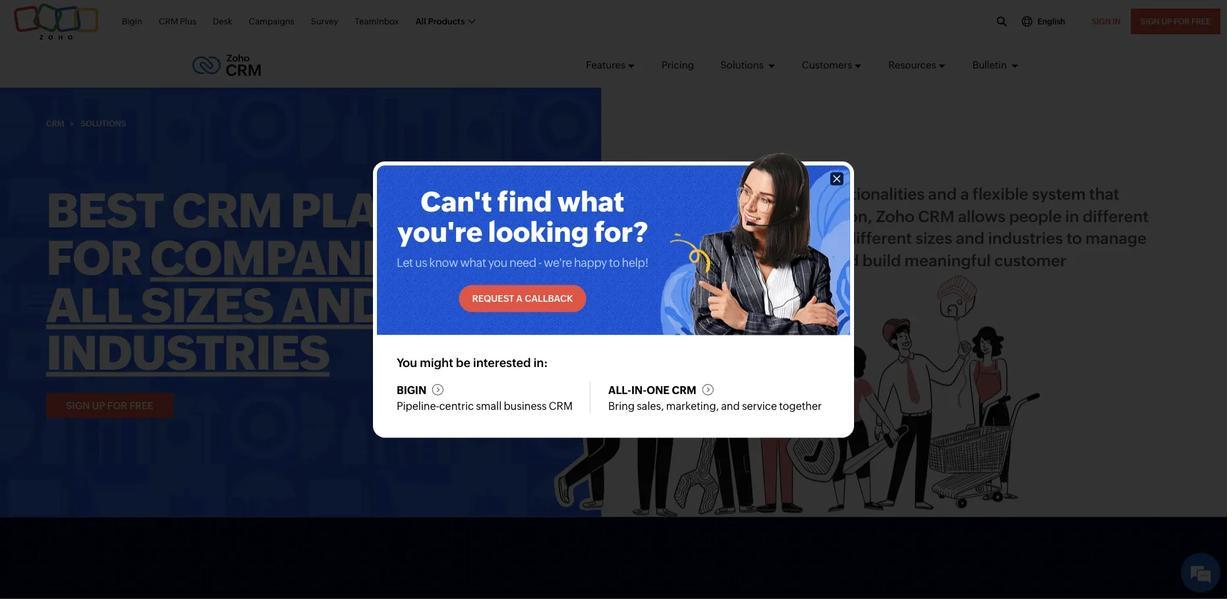 Task type: vqa. For each thing, say whether or not it's contained in the screenshot.
the right the channel
no



Task type: describe. For each thing, give the bounding box(es) containing it.
features link
[[586, 47, 636, 83]]

solutions
[[721, 59, 766, 71]]

small
[[476, 400, 502, 413]]

bigin
[[122, 16, 142, 26]]

sign
[[1092, 17, 1112, 26]]

roles
[[668, 229, 705, 248]]

and inside all-in-one crm bring sales, marketing, and service together
[[722, 400, 740, 413]]

teaminbox link
[[355, 9, 399, 34]]

in:
[[534, 356, 548, 370]]

effectively
[[748, 251, 827, 270]]

functionalities
[[817, 185, 925, 203]]

0 horizontal spatial what
[[460, 256, 486, 270]]

resources
[[889, 59, 937, 71]]

what inside can't find what you're looking for?
[[558, 186, 625, 218]]

sign
[[1141, 17, 1161, 26]]

bring
[[609, 400, 635, 413]]

features
[[586, 59, 626, 71]]

2 horizontal spatial of
[[827, 229, 843, 248]]

in
[[1066, 207, 1080, 226]]

crm inside best crm platform for
[[172, 183, 282, 238]]

let us know what you need - we're happy to help!
[[397, 256, 649, 270]]

resources link
[[889, 47, 947, 83]]

meaningful
[[905, 251, 992, 270]]

centric
[[440, 400, 474, 413]]

happy
[[574, 256, 607, 270]]

1 horizontal spatial different
[[1083, 207, 1150, 226]]

sign up for free link
[[1132, 9, 1221, 34]]

english
[[1038, 17, 1066, 26]]

for?
[[595, 216, 648, 248]]

can't find what you're looking for?
[[397, 186, 648, 248]]

businesses
[[740, 229, 824, 248]]

in
[[1113, 17, 1122, 26]]

in-
[[632, 384, 647, 396]]

sizes inside 'with a robust set of functionalities and a flexible system that allows deep customization, zoho crm allows people in different roles and businesses of different sizes and industries to manage their sales effectively and build meaningful customer relationships.'
[[916, 229, 953, 248]]

plus
[[180, 16, 196, 26]]

you might be interested in:
[[397, 356, 548, 370]]

bigin link
[[122, 9, 142, 34]]

sign in
[[1092, 17, 1122, 26]]

crm popup character image image
[[661, 153, 851, 339]]

sign in link
[[1083, 9, 1132, 34]]

be
[[456, 356, 471, 370]]

zoho crm logo image
[[192, 51, 262, 80]]

a
[[517, 293, 523, 304]]

their
[[668, 251, 703, 270]]

with
[[668, 185, 703, 203]]

together
[[780, 400, 822, 413]]

industries inside 'with a robust set of functionalities and a flexible system that allows deep customization, zoho crm allows people in different roles and businesses of different sizes and industries to manage their sales effectively and build meaningful customer relationships.'
[[989, 229, 1064, 248]]

teaminbox
[[355, 16, 399, 26]]

help!
[[622, 256, 649, 270]]

business
[[504, 400, 547, 413]]

pricing
[[662, 59, 695, 71]]

one
[[647, 384, 670, 396]]

request
[[473, 293, 515, 304]]

platform
[[291, 183, 544, 238]]

marketing,
[[667, 400, 719, 413]]

bulletin
[[973, 59, 1010, 71]]

know
[[429, 256, 458, 270]]

customization,
[[761, 207, 873, 226]]

with a robust set of functionalities and a flexible system that allows deep customization, zoho crm allows people in different roles and businesses of different sizes and industries to manage their sales effectively and build meaningful customer relationships.
[[668, 185, 1150, 292]]

and inside companies of all sizes and industries
[[282, 278, 386, 333]]

desk
[[213, 16, 232, 26]]

companies
[[150, 230, 436, 285]]

set
[[772, 185, 794, 203]]

people
[[1010, 207, 1062, 226]]

interested
[[473, 356, 531, 370]]

-
[[539, 256, 542, 270]]

all
[[46, 278, 132, 333]]

2 allows from the left
[[958, 207, 1006, 226]]

sales
[[706, 251, 744, 270]]

us
[[415, 256, 427, 270]]

all products
[[416, 16, 465, 26]]

looking
[[488, 216, 589, 248]]

zoho
[[877, 207, 915, 226]]

customers
[[802, 59, 853, 71]]

crm inside crm plus link
[[159, 16, 178, 26]]

all products link
[[416, 9, 475, 34]]

crm inside 'with a robust set of functionalities and a flexible system that allows deep customization, zoho crm allows people in different roles and businesses of different sizes and industries to manage their sales effectively and build meaningful customer relationships.'
[[919, 207, 955, 226]]

callback
[[525, 293, 573, 304]]

1 vertical spatial different
[[847, 229, 913, 248]]

sizes inside companies of all sizes and industries
[[141, 278, 273, 333]]



Task type: locate. For each thing, give the bounding box(es) containing it.
allows
[[668, 207, 715, 226], [958, 207, 1006, 226]]

for
[[1175, 17, 1191, 26]]

industries inside companies of all sizes and industries
[[46, 325, 330, 380]]

might
[[420, 356, 454, 370]]

industries
[[989, 229, 1064, 248], [46, 325, 330, 380]]

2 a from the left
[[961, 185, 970, 203]]

service
[[742, 400, 778, 413]]

best crm platform for
[[46, 183, 544, 285]]

0 vertical spatial sizes
[[916, 229, 953, 248]]

what left you
[[460, 256, 486, 270]]

best
[[46, 183, 164, 238]]

pipeline-
[[397, 400, 440, 413]]

need
[[510, 256, 537, 270]]

all-
[[609, 384, 632, 396]]

a left flexible at the right
[[961, 185, 970, 203]]

0 horizontal spatial a
[[707, 185, 715, 203]]

0 horizontal spatial to
[[609, 256, 620, 270]]

find
[[498, 186, 552, 218]]

to left 'help!'
[[609, 256, 620, 270]]

we're
[[544, 256, 572, 270]]

0 horizontal spatial of
[[444, 230, 509, 285]]

can't
[[421, 186, 492, 218]]

bulletin link
[[973, 47, 1020, 83]]

you
[[488, 256, 508, 270]]

1 vertical spatial sizes
[[141, 278, 273, 333]]

relationships.
[[668, 274, 771, 292]]

for
[[46, 230, 142, 285]]

0 vertical spatial industries
[[989, 229, 1064, 248]]

1 horizontal spatial what
[[558, 186, 625, 218]]

crm inside all-in-one crm bring sales, marketing, and service together
[[672, 384, 697, 396]]

0 horizontal spatial sizes
[[141, 278, 273, 333]]

desk link
[[213, 9, 232, 34]]

sign up for free
[[1141, 17, 1211, 26]]

all-in-one crm bring sales, marketing, and service together
[[609, 384, 822, 413]]

1 vertical spatial what
[[460, 256, 486, 270]]

1 horizontal spatial of
[[798, 185, 813, 203]]

let
[[397, 256, 413, 270]]

different up manage
[[1083, 207, 1150, 226]]

request a callback link
[[459, 285, 587, 312]]

1 horizontal spatial sizes
[[916, 229, 953, 248]]

to inside 'with a robust set of functionalities and a flexible system that allows deep customization, zoho crm allows people in different roles and businesses of different sizes and industries to manage their sales effectively and build meaningful customer relationships.'
[[1067, 229, 1083, 248]]

free
[[1192, 17, 1211, 26]]

crm plus
[[159, 16, 196, 26]]

crm
[[159, 16, 178, 26], [46, 119, 64, 128], [172, 183, 282, 238], [919, 207, 955, 226], [672, 384, 697, 396], [549, 400, 573, 413]]

0 horizontal spatial allows
[[668, 207, 715, 226]]

solutions link
[[721, 47, 776, 83]]

to down in
[[1067, 229, 1083, 248]]

crm plus link
[[159, 9, 196, 34]]

products
[[428, 16, 465, 26]]

what
[[558, 186, 625, 218], [460, 256, 486, 270]]

allows up roles on the top right of the page
[[668, 207, 715, 226]]

robust
[[719, 185, 768, 203]]

you're
[[397, 216, 483, 248]]

of down customization,
[[827, 229, 843, 248]]

to
[[1067, 229, 1083, 248], [609, 256, 620, 270]]

of up "request"
[[444, 230, 509, 285]]

1 horizontal spatial to
[[1067, 229, 1083, 248]]

0 vertical spatial different
[[1083, 207, 1150, 226]]

survey link
[[311, 9, 338, 34]]

of inside companies of all sizes and industries
[[444, 230, 509, 285]]

bigin
[[397, 384, 427, 396]]

1 allows from the left
[[668, 207, 715, 226]]

allows down flexible at the right
[[958, 207, 1006, 226]]

0 horizontal spatial different
[[847, 229, 913, 248]]

manage
[[1086, 229, 1147, 248]]

of right set
[[798, 185, 813, 203]]

all
[[416, 16, 426, 26]]

1 vertical spatial to
[[609, 256, 620, 270]]

build
[[863, 251, 902, 270]]

bigin pipeline-centric small business crm
[[397, 384, 573, 413]]

pricing link
[[662, 47, 695, 83]]

survey
[[311, 16, 338, 26]]

1 horizontal spatial industries
[[989, 229, 1064, 248]]

campaigns link
[[249, 9, 295, 34]]

different
[[1083, 207, 1150, 226], [847, 229, 913, 248]]

different up build
[[847, 229, 913, 248]]

of
[[798, 185, 813, 203], [827, 229, 843, 248], [444, 230, 509, 285]]

1 vertical spatial industries
[[46, 325, 330, 380]]

that
[[1090, 185, 1120, 203]]

up
[[1162, 17, 1173, 26]]

a right with
[[707, 185, 715, 203]]

1 horizontal spatial allows
[[958, 207, 1006, 226]]

flexible
[[973, 185, 1029, 203]]

deep
[[719, 207, 758, 226]]

1 a from the left
[[707, 185, 715, 203]]

sales,
[[637, 400, 664, 413]]

what up happy
[[558, 186, 625, 218]]

customer
[[995, 251, 1067, 270]]

a
[[707, 185, 715, 203], [961, 185, 970, 203]]

crm inside bigin pipeline-centric small business crm
[[549, 400, 573, 413]]

1 horizontal spatial a
[[961, 185, 970, 203]]

campaigns
[[249, 16, 295, 26]]

0 horizontal spatial industries
[[46, 325, 330, 380]]

0 vertical spatial what
[[558, 186, 625, 218]]

crm link
[[46, 119, 64, 129]]

you
[[397, 356, 417, 370]]

and
[[929, 185, 957, 203], [708, 229, 737, 248], [956, 229, 985, 248], [831, 251, 860, 270], [282, 278, 386, 333], [722, 400, 740, 413]]

companies of all sizes and industries
[[46, 230, 509, 380]]

0 vertical spatial to
[[1067, 229, 1083, 248]]

system
[[1033, 185, 1086, 203]]



